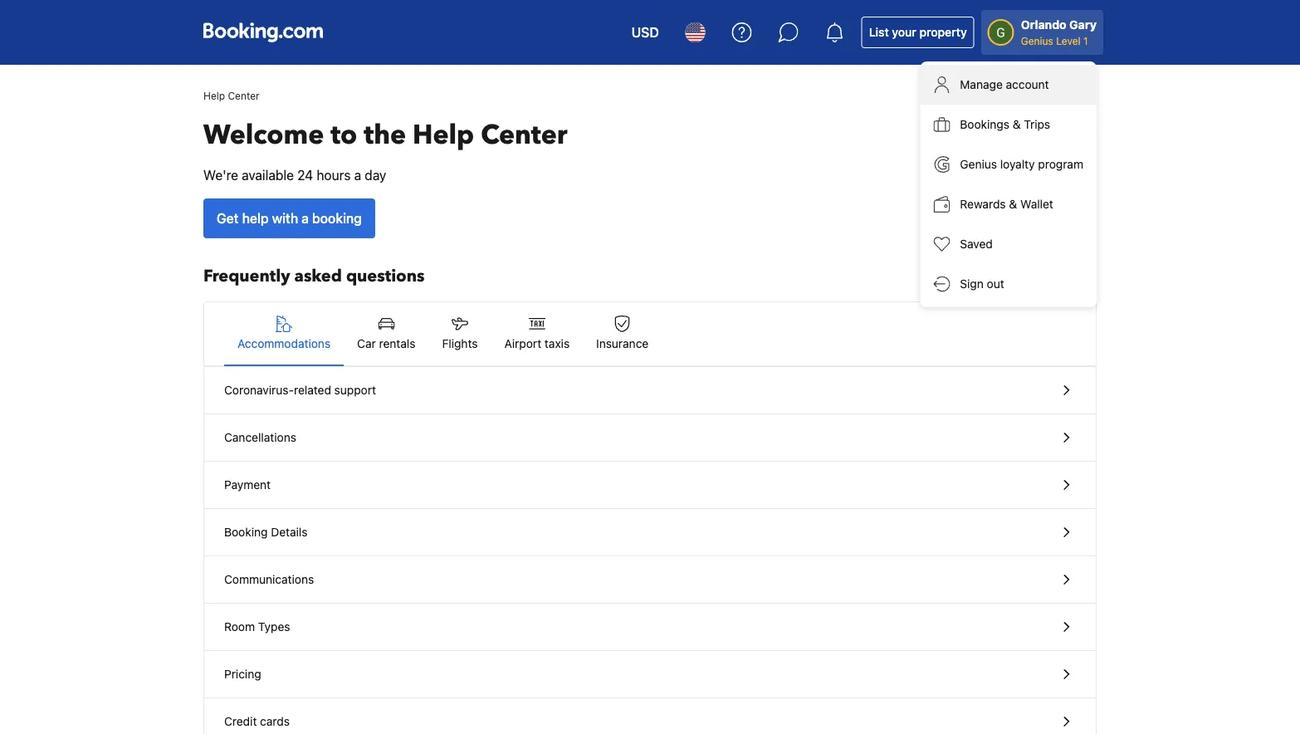 Task type: locate. For each thing, give the bounding box(es) containing it.
booking details button
[[204, 509, 1096, 556]]

booking
[[224, 525, 268, 539]]

room types button
[[204, 604, 1096, 651]]

genius
[[1021, 35, 1054, 47], [960, 157, 998, 171]]

& inside rewards & wallet link
[[1009, 197, 1018, 211]]

the
[[364, 117, 406, 153]]

available
[[242, 167, 294, 183]]

flights button
[[429, 302, 491, 365]]

orlando
[[1021, 18, 1067, 32]]

usd
[[632, 25, 659, 40]]

account
[[1006, 78, 1050, 91]]

questions
[[346, 265, 425, 288]]

booking details
[[224, 525, 308, 539]]

manage account link
[[921, 65, 1097, 105]]

car rentals button
[[344, 302, 429, 365]]

0 vertical spatial help
[[203, 90, 225, 101]]

& left wallet
[[1009, 197, 1018, 211]]

0 horizontal spatial a
[[302, 211, 309, 226]]

help
[[242, 211, 269, 226]]

booking.com online hotel reservations image
[[203, 22, 323, 42]]

to
[[331, 117, 357, 153]]

credit cards
[[224, 715, 290, 728]]

welcome
[[203, 117, 324, 153]]

asked
[[294, 265, 342, 288]]

1 vertical spatial &
[[1009, 197, 1018, 211]]

24
[[297, 167, 313, 183]]

1 vertical spatial genius
[[960, 157, 998, 171]]

genius inside genius loyalty program link
[[960, 157, 998, 171]]

coronavirus-
[[224, 383, 294, 397]]

&
[[1013, 118, 1021, 131], [1009, 197, 1018, 211]]

& for trips
[[1013, 118, 1021, 131]]

0 horizontal spatial genius
[[960, 157, 998, 171]]

cards
[[260, 715, 290, 728]]

1 vertical spatial a
[[302, 211, 309, 226]]

airport taxis
[[505, 337, 570, 350]]

help right the at the left of the page
[[413, 117, 474, 153]]

credit cards button
[[204, 699, 1096, 734]]

1 horizontal spatial help
[[413, 117, 474, 153]]

types
[[258, 620, 290, 634]]

rentals
[[379, 337, 416, 350]]

flights
[[442, 337, 478, 350]]

coronavirus-related support button
[[204, 367, 1096, 414]]

a left day
[[354, 167, 361, 183]]

genius loyalty program
[[960, 157, 1084, 171]]

saved link
[[921, 224, 1097, 264]]

credit
[[224, 715, 257, 728]]

0 vertical spatial a
[[354, 167, 361, 183]]

bookings & trips
[[960, 118, 1051, 131]]

insurance button
[[583, 302, 662, 365]]

airport taxis button
[[491, 302, 583, 365]]

0 horizontal spatial help
[[203, 90, 225, 101]]

bookings
[[960, 118, 1010, 131]]

property
[[920, 25, 967, 39]]

tab list containing accommodations
[[204, 302, 1096, 367]]

program
[[1038, 157, 1084, 171]]

insurance
[[596, 337, 649, 350]]

1 vertical spatial help
[[413, 117, 474, 153]]

help up welcome
[[203, 90, 225, 101]]

manage account
[[960, 78, 1050, 91]]

1 vertical spatial center
[[481, 117, 568, 153]]

0 vertical spatial &
[[1013, 118, 1021, 131]]

pricing
[[224, 667, 261, 681]]

genius left loyalty
[[960, 157, 998, 171]]

we're
[[203, 167, 238, 183]]

1 horizontal spatial a
[[354, 167, 361, 183]]

room types
[[224, 620, 290, 634]]

tab list
[[204, 302, 1096, 367]]

1 horizontal spatial genius
[[1021, 35, 1054, 47]]

genius down orlando at the right top
[[1021, 35, 1054, 47]]

your
[[892, 25, 917, 39]]

orlando gary genius level 1
[[1021, 18, 1097, 47]]

gary
[[1070, 18, 1097, 32]]

cancellations button
[[204, 414, 1096, 462]]

get help with a booking button
[[203, 199, 375, 238]]

bookings & trips link
[[921, 105, 1097, 145]]

communications button
[[204, 556, 1096, 604]]

0 horizontal spatial center
[[228, 90, 260, 101]]

genius inside orlando gary genius level 1
[[1021, 35, 1054, 47]]

1
[[1084, 35, 1088, 47]]

help
[[203, 90, 225, 101], [413, 117, 474, 153]]

center
[[228, 90, 260, 101], [481, 117, 568, 153]]

a right with
[[302, 211, 309, 226]]

a
[[354, 167, 361, 183], [302, 211, 309, 226]]

coronavirus-related support
[[224, 383, 376, 397]]

sign out button
[[921, 264, 1097, 304]]

& left trips
[[1013, 118, 1021, 131]]

rewards
[[960, 197, 1006, 211]]

0 vertical spatial genius
[[1021, 35, 1054, 47]]

& inside bookings & trips link
[[1013, 118, 1021, 131]]

sign out
[[960, 277, 1005, 291]]

hours
[[317, 167, 351, 183]]

a inside get help with a booking button
[[302, 211, 309, 226]]

taxis
[[545, 337, 570, 350]]



Task type: vqa. For each thing, say whether or not it's contained in the screenshot.
Sign out button
yes



Task type: describe. For each thing, give the bounding box(es) containing it.
cancellations
[[224, 431, 296, 444]]

sign
[[960, 277, 984, 291]]

frequently asked questions
[[203, 265, 425, 288]]

& for wallet
[[1009, 197, 1018, 211]]

frequently
[[203, 265, 290, 288]]

welcome to the help center
[[203, 117, 568, 153]]

day
[[365, 167, 387, 183]]

usd button
[[622, 12, 669, 52]]

support
[[334, 383, 376, 397]]

rewards & wallet
[[960, 197, 1054, 211]]

get help with a booking
[[217, 211, 362, 226]]

list your property link
[[862, 17, 975, 48]]

car rentals
[[357, 337, 416, 350]]

we're available 24 hours a day
[[203, 167, 387, 183]]

accommodations button
[[224, 302, 344, 365]]

list your property
[[869, 25, 967, 39]]

details
[[271, 525, 308, 539]]

get
[[217, 211, 239, 226]]

saved
[[960, 237, 993, 251]]

trips
[[1024, 118, 1051, 131]]

out
[[987, 277, 1005, 291]]

list
[[869, 25, 889, 39]]

loyalty
[[1001, 157, 1035, 171]]

genius loyalty program link
[[921, 145, 1097, 184]]

car
[[357, 337, 376, 350]]

airport
[[505, 337, 542, 350]]

related
[[294, 383, 331, 397]]

rewards & wallet link
[[921, 184, 1097, 224]]

1 horizontal spatial center
[[481, 117, 568, 153]]

payment button
[[204, 462, 1096, 509]]

wallet
[[1021, 197, 1054, 211]]

help center
[[203, 90, 260, 101]]

accommodations
[[238, 337, 331, 350]]

payment
[[224, 478, 271, 492]]

booking
[[312, 211, 362, 226]]

level
[[1057, 35, 1081, 47]]

with
[[272, 211, 298, 226]]

room
[[224, 620, 255, 634]]

manage
[[960, 78, 1003, 91]]

communications
[[224, 573, 314, 586]]

pricing button
[[204, 651, 1096, 699]]

0 vertical spatial center
[[228, 90, 260, 101]]



